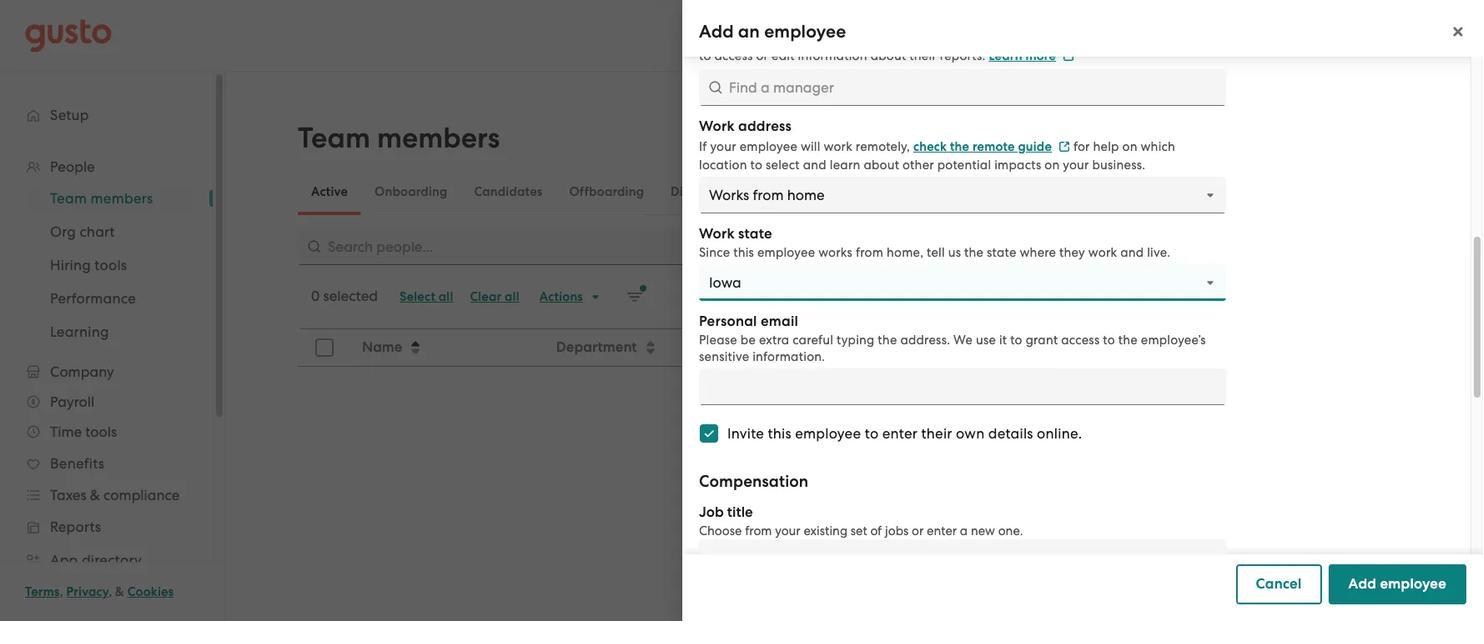 Task type: vqa. For each thing, say whether or not it's contained in the screenshot.
'Setup' Link
no



Task type: locate. For each thing, give the bounding box(es) containing it.
1 horizontal spatial be
[[1181, 30, 1196, 45]]

0 horizontal spatial access
[[715, 48, 753, 63]]

1 vertical spatial this
[[768, 426, 792, 442]]

work inside the work state since this employee works from home, tell us the state where they work and live.
[[699, 225, 735, 243]]

settings,
[[1043, 30, 1092, 45]]

personal email please be extra careful typing the address. we use it to grant access to the employee's sensitive information.
[[699, 313, 1206, 365]]

0 vertical spatial this
[[734, 245, 754, 260]]

since
[[699, 245, 730, 260]]

state down the dismissed 'button'
[[738, 225, 773, 243]]

1 all from the left
[[439, 290, 453, 305]]

careful
[[793, 333, 834, 348]]

0 horizontal spatial work
[[824, 139, 853, 154]]

details
[[989, 426, 1034, 442]]

dismissed button
[[658, 172, 743, 212]]

all
[[439, 290, 453, 305], [505, 290, 520, 305]]

off.
[[933, 30, 952, 45]]

typing
[[837, 333, 875, 348]]

on up learn
[[995, 30, 1010, 45]]

select all
[[400, 290, 453, 305]]

their inside managers can approve hours and time off. based on your settings, they may also be able to access or edit information about their reports.
[[910, 48, 937, 63]]

us
[[948, 245, 961, 260]]

about down time on the top right of the page
[[871, 48, 907, 63]]

or
[[756, 48, 769, 63], [912, 524, 924, 539]]

&
[[115, 585, 124, 600]]

Personal email field
[[699, 369, 1227, 406]]

or inside job title choose from your existing set of jobs or enter a new one.
[[912, 524, 924, 539]]

1 horizontal spatial enter
[[927, 524, 957, 539]]

1 work from the top
[[699, 118, 735, 135]]

and left live.
[[1121, 245, 1144, 260]]

1 vertical spatial enter
[[927, 524, 957, 539]]

if
[[699, 139, 707, 154]]

0 vertical spatial work
[[699, 118, 735, 135]]

0 horizontal spatial state
[[738, 225, 773, 243]]

work up learn
[[824, 139, 853, 154]]

and inside the work state since this employee works from home, tell us the state where they work and live.
[[1121, 245, 1144, 260]]

2 , from the left
[[109, 585, 112, 600]]

1 , from the left
[[60, 585, 63, 600]]

clear
[[470, 290, 502, 305]]

home image
[[25, 19, 112, 52]]

and
[[876, 30, 900, 45], [803, 158, 827, 173], [1121, 245, 1144, 260]]

your down the for
[[1063, 158, 1089, 173]]

0 vertical spatial on
[[995, 30, 1010, 45]]

this right since
[[734, 245, 754, 260]]

your left existing
[[775, 524, 801, 539]]

onboarding
[[375, 184, 448, 199]]

active
[[311, 184, 348, 199]]

type
[[1111, 339, 1141, 356]]

work for work state since this employee works from home, tell us the state where they work and live.
[[699, 225, 735, 243]]

0 selected status
[[311, 288, 378, 305]]

1 horizontal spatial or
[[912, 524, 924, 539]]

may
[[1124, 30, 1150, 45]]

access down managers at the top of page
[[715, 48, 753, 63]]

all right select
[[439, 290, 453, 305]]

which
[[1141, 139, 1176, 154]]

their left own
[[922, 426, 953, 442]]

0 horizontal spatial be
[[741, 333, 756, 348]]

enter inside job title choose from your existing set of jobs or enter a new one.
[[927, 524, 957, 539]]

1 horizontal spatial on
[[1045, 158, 1060, 173]]

0 vertical spatial about
[[871, 48, 907, 63]]

0 vertical spatial from
[[856, 245, 884, 260]]

all inside clear all button
[[505, 290, 520, 305]]

be inside personal email please be extra careful typing the address. we use it to grant access to the employee's sensitive information.
[[741, 333, 756, 348]]

0 horizontal spatial add
[[699, 21, 734, 43]]

0 vertical spatial work
[[824, 139, 853, 154]]

work inside the work state since this employee works from home, tell us the state where they work and live.
[[1089, 245, 1118, 260]]

Find a manager field
[[699, 69, 1227, 106]]

0 horizontal spatial all
[[439, 290, 453, 305]]

1 horizontal spatial this
[[768, 426, 792, 442]]

2 all from the left
[[505, 290, 520, 305]]

access inside managers can approve hours and time off. based on your settings, they may also be able to access or edit information about their reports.
[[715, 48, 753, 63]]

personal
[[699, 313, 757, 330]]

enter left own
[[883, 426, 918, 442]]

they left may
[[1095, 30, 1121, 45]]

and left time on the top right of the page
[[876, 30, 900, 45]]

0 horizontal spatial this
[[734, 245, 754, 260]]

remotely,
[[856, 139, 910, 154]]

employee for this
[[795, 426, 861, 442]]

1 horizontal spatial add
[[1349, 576, 1377, 593]]

department button
[[546, 330, 834, 365]]

offboarding
[[569, 184, 644, 199]]

1 horizontal spatial and
[[876, 30, 900, 45]]

0 horizontal spatial or
[[756, 48, 769, 63]]

they right where
[[1060, 245, 1086, 260]]

2 work from the top
[[699, 225, 735, 243]]

1 vertical spatial about
[[864, 158, 900, 173]]

managers can approve hours and time off. based on your settings, they may also be able to access or edit information about their reports.
[[699, 30, 1226, 63]]

all right clear at the top left
[[505, 290, 520, 305]]

0 vertical spatial their
[[910, 48, 937, 63]]

enter left a
[[927, 524, 957, 539]]

they inside the work state since this employee works from home, tell us the state where they work and live.
[[1060, 245, 1086, 260]]

0 horizontal spatial they
[[1060, 245, 1086, 260]]

title
[[727, 504, 753, 522]]

0 vertical spatial be
[[1181, 30, 1196, 45]]

from
[[856, 245, 884, 260], [745, 524, 772, 539]]

2 vertical spatial and
[[1121, 245, 1144, 260]]

this
[[734, 245, 754, 260], [768, 426, 792, 442]]

from right "works"
[[856, 245, 884, 260]]

be inside managers can approve hours and time off. based on your settings, they may also be able to access or edit information about their reports.
[[1181, 30, 1196, 45]]

about down remotely,
[[864, 158, 900, 173]]

works
[[819, 245, 853, 260]]

for
[[1074, 139, 1090, 154]]

work for work address
[[699, 118, 735, 135]]

opens in a new tab image
[[1063, 50, 1075, 62]]

set
[[851, 524, 868, 539]]

live.
[[1148, 245, 1171, 260]]

1 vertical spatial access
[[1062, 333, 1100, 348]]

based
[[955, 30, 992, 45]]

name button
[[352, 330, 545, 365]]

be right the also
[[1181, 30, 1196, 45]]

opens in a new tab image
[[1059, 141, 1071, 153]]

this inside the work state since this employee works from home, tell us the state where they work and live.
[[734, 245, 754, 260]]

,
[[60, 585, 63, 600], [109, 585, 112, 600]]

1 vertical spatial work
[[1089, 245, 1118, 260]]

state left where
[[987, 245, 1017, 260]]

state
[[738, 225, 773, 243], [987, 245, 1017, 260]]

or inside managers can approve hours and time off. based on your settings, they may also be able to access or edit information about their reports.
[[756, 48, 769, 63]]

on down opens in a new tab image
[[1045, 158, 1060, 173]]

no
[[816, 519, 836, 536]]

1 vertical spatial and
[[803, 158, 827, 173]]

terms link
[[25, 585, 60, 600]]

0 vertical spatial add
[[699, 21, 734, 43]]

1 horizontal spatial they
[[1095, 30, 1121, 45]]

0 horizontal spatial ,
[[60, 585, 63, 600]]

0 vertical spatial state
[[738, 225, 773, 243]]

or right jobs
[[912, 524, 924, 539]]

work left live.
[[1089, 245, 1118, 260]]

and down 'will' at top right
[[803, 158, 827, 173]]

your inside managers can approve hours and time off. based on your settings, they may also be able to access or edit information about their reports.
[[1013, 30, 1040, 45]]

dialog main content element
[[683, 0, 1484, 622]]

a
[[960, 524, 968, 539]]

on up the business.
[[1123, 139, 1138, 154]]

where
[[1020, 245, 1057, 260]]

, left &
[[109, 585, 112, 600]]

0 vertical spatial enter
[[883, 426, 918, 442]]

active button
[[298, 172, 361, 212]]

2 horizontal spatial and
[[1121, 245, 1144, 260]]

0 horizontal spatial and
[[803, 158, 827, 173]]

their
[[910, 48, 937, 63], [922, 426, 953, 442]]

this right invite
[[768, 426, 792, 442]]

1 vertical spatial on
[[1123, 139, 1138, 154]]

1 horizontal spatial state
[[987, 245, 1017, 260]]

0 horizontal spatial enter
[[883, 426, 918, 442]]

add for add employee
[[1349, 576, 1377, 593]]

can
[[763, 30, 785, 45]]

work up if
[[699, 118, 735, 135]]

1 horizontal spatial work
[[1089, 245, 1118, 260]]

Select all rows on this page checkbox
[[306, 330, 343, 366]]

access right grant
[[1062, 333, 1100, 348]]

their down time on the top right of the page
[[910, 48, 937, 63]]

1 vertical spatial be
[[741, 333, 756, 348]]

0 horizontal spatial on
[[995, 30, 1010, 45]]

impacts
[[995, 158, 1042, 173]]

privacy
[[66, 585, 109, 600]]

add inside button
[[1349, 576, 1377, 593]]

work up since
[[699, 225, 735, 243]]

add an employee
[[699, 21, 846, 43]]

0 vertical spatial or
[[756, 48, 769, 63]]

the right us
[[965, 245, 984, 260]]

about inside for help on which location to select and learn about other potential impacts on your business.
[[864, 158, 900, 173]]

1 vertical spatial they
[[1060, 245, 1086, 260]]

other
[[903, 158, 934, 173]]

about inside managers can approve hours and time off. based on your settings, they may also be able to access or edit information about their reports.
[[871, 48, 907, 63]]

1 vertical spatial work
[[699, 225, 735, 243]]

cookies
[[127, 585, 174, 600]]

be
[[1181, 30, 1196, 45], [741, 333, 756, 348]]

1 horizontal spatial access
[[1062, 333, 1100, 348]]

1 horizontal spatial ,
[[109, 585, 112, 600]]

your up learn more
[[1013, 30, 1040, 45]]

, left the privacy on the bottom left
[[60, 585, 63, 600]]

0 horizontal spatial from
[[745, 524, 772, 539]]

add employee
[[1349, 576, 1447, 593]]

also
[[1153, 30, 1178, 45]]

clear all button
[[462, 284, 528, 310]]

2 vertical spatial on
[[1045, 158, 1060, 173]]

they
[[1095, 30, 1121, 45], [1060, 245, 1086, 260]]

people
[[839, 519, 885, 536]]

0 vertical spatial they
[[1095, 30, 1121, 45]]

1 vertical spatial from
[[745, 524, 772, 539]]

employment type
[[1025, 339, 1141, 356]]

0 vertical spatial and
[[876, 30, 900, 45]]

1 horizontal spatial all
[[505, 290, 520, 305]]

on
[[995, 30, 1010, 45], [1123, 139, 1138, 154], [1045, 158, 1060, 173]]

it
[[1000, 333, 1007, 348]]

to inside managers can approve hours and time off. based on your settings, they may also be able to access or edit information about their reports.
[[699, 48, 711, 63]]

cookies button
[[127, 582, 174, 602]]

add for add an employee
[[699, 21, 734, 43]]

address
[[738, 118, 792, 135]]

online.
[[1037, 426, 1082, 442]]

employment type button
[[1015, 330, 1386, 365]]

0 selected
[[311, 288, 378, 305]]

be left extra
[[741, 333, 756, 348]]

1 vertical spatial add
[[1349, 576, 1377, 593]]

or left edit on the right top
[[756, 48, 769, 63]]

account menu element
[[1162, 0, 1459, 71]]

on inside managers can approve hours and time off. based on your settings, they may also be able to access or edit information about their reports.
[[995, 30, 1010, 45]]

from down title
[[745, 524, 772, 539]]

select
[[766, 158, 800, 173]]

new notifications image
[[627, 289, 643, 305], [627, 289, 643, 305]]

employee
[[764, 21, 846, 43], [740, 139, 798, 154], [758, 245, 815, 260], [795, 426, 861, 442], [1381, 576, 1447, 593]]

1 horizontal spatial from
[[856, 245, 884, 260]]

your inside job title choose from your existing set of jobs or enter a new one.
[[775, 524, 801, 539]]

extra
[[759, 333, 790, 348]]

learn
[[830, 158, 861, 173]]

department
[[556, 339, 637, 356]]

1 vertical spatial or
[[912, 524, 924, 539]]

all inside select all button
[[439, 290, 453, 305]]

work
[[824, 139, 853, 154], [1089, 245, 1118, 260]]

employment
[[1025, 339, 1107, 356]]

1 vertical spatial state
[[987, 245, 1017, 260]]

employee inside add employee button
[[1381, 576, 1447, 593]]

0 vertical spatial access
[[715, 48, 753, 63]]



Task type: describe. For each thing, give the bounding box(es) containing it.
employee's
[[1141, 333, 1206, 348]]

more
[[1026, 48, 1056, 63]]

jobs
[[885, 524, 909, 539]]

business.
[[1093, 158, 1146, 173]]

check
[[914, 139, 947, 154]]

0
[[311, 288, 320, 305]]

invite
[[728, 426, 764, 442]]

they inside managers can approve hours and time off. based on your settings, they may also be able to access or edit information about their reports.
[[1095, 30, 1121, 45]]

add employee button
[[1329, 565, 1467, 605]]

check the remote guide link
[[914, 139, 1071, 154]]

cancel
[[1256, 576, 1302, 593]]

please
[[699, 333, 738, 348]]

and inside managers can approve hours and time off. based on your settings, they may also be able to access or edit information about their reports.
[[876, 30, 900, 45]]

access inside personal email please be extra careful typing the address. we use it to grant access to the employee's sensitive information.
[[1062, 333, 1100, 348]]

onboarding button
[[361, 172, 461, 212]]

team members tab list
[[298, 169, 1399, 215]]

privacy link
[[66, 585, 109, 600]]

select
[[400, 290, 436, 305]]

sensitive
[[699, 350, 750, 365]]

to inside for help on which location to select and learn about other potential impacts on your business.
[[751, 158, 763, 173]]

all for clear all
[[505, 290, 520, 305]]

selected
[[323, 288, 378, 305]]

1 vertical spatial their
[[922, 426, 953, 442]]

edit
[[772, 48, 795, 63]]

of
[[871, 524, 882, 539]]

employee for your
[[740, 139, 798, 154]]

work address
[[699, 118, 792, 135]]

location
[[699, 158, 747, 173]]

Search people... field
[[298, 229, 698, 265]]

the inside the work state since this employee works from home, tell us the state where they work and live.
[[965, 245, 984, 260]]

tell
[[927, 245, 945, 260]]

clear all
[[470, 290, 520, 305]]

all for select all
[[439, 290, 453, 305]]

one.
[[999, 524, 1024, 539]]

use
[[976, 333, 996, 348]]

name
[[362, 339, 403, 356]]

learn more
[[989, 48, 1056, 63]]

terms
[[25, 585, 60, 600]]

from inside job title choose from your existing set of jobs or enter a new one.
[[745, 524, 772, 539]]

your up location
[[710, 139, 737, 154]]

team
[[298, 121, 370, 155]]

no people found
[[816, 519, 928, 536]]

candidates
[[474, 184, 543, 199]]

found
[[889, 519, 928, 536]]

job
[[699, 504, 724, 522]]

if your employee will work remotely,
[[699, 139, 910, 154]]

hours
[[841, 30, 873, 45]]

approve
[[788, 30, 837, 45]]

members
[[377, 121, 500, 155]]

from inside the work state since this employee works from home, tell us the state where they work and live.
[[856, 245, 884, 260]]

remote
[[973, 139, 1015, 154]]

we
[[954, 333, 973, 348]]

will
[[801, 139, 821, 154]]

home,
[[887, 245, 924, 260]]

2 horizontal spatial on
[[1123, 139, 1138, 154]]

help
[[1094, 139, 1119, 154]]

and inside for help on which location to select and learn about other potential impacts on your business.
[[803, 158, 827, 173]]

dismissed
[[671, 184, 730, 199]]

the left employee's
[[1119, 333, 1138, 348]]

cancel button
[[1236, 565, 1322, 605]]

information.
[[753, 350, 826, 365]]

managers
[[699, 30, 760, 45]]

address.
[[901, 333, 951, 348]]

for help on which location to select and learn about other potential impacts on your business.
[[699, 139, 1176, 173]]

reports.
[[940, 48, 986, 63]]

select all button
[[391, 284, 462, 310]]

learn
[[989, 48, 1023, 63]]

choose
[[699, 524, 742, 539]]

job title choose from your existing set of jobs or enter a new one.
[[699, 504, 1024, 539]]

terms , privacy , & cookies
[[25, 585, 174, 600]]

an
[[738, 21, 760, 43]]

potential
[[938, 158, 992, 173]]

employee inside the work state since this employee works from home, tell us the state where they work and live.
[[758, 245, 815, 260]]

time
[[903, 30, 929, 45]]

add a team member drawer dialog
[[683, 0, 1484, 622]]

your inside for help on which location to select and learn about other potential impacts on your business.
[[1063, 158, 1089, 173]]

employee for an
[[764, 21, 846, 43]]

check the remote guide
[[914, 139, 1052, 154]]

Invite this employee to enter their own details online. checkbox
[[691, 416, 728, 452]]

existing
[[804, 524, 848, 539]]

the up potential
[[950, 139, 970, 154]]

information
[[798, 48, 868, 63]]

invite this employee to enter their own details online.
[[728, 426, 1082, 442]]

offboarding button
[[556, 172, 658, 212]]

grant
[[1026, 333, 1058, 348]]

own
[[956, 426, 985, 442]]

the right typing
[[878, 333, 897, 348]]

email
[[761, 313, 799, 330]]



